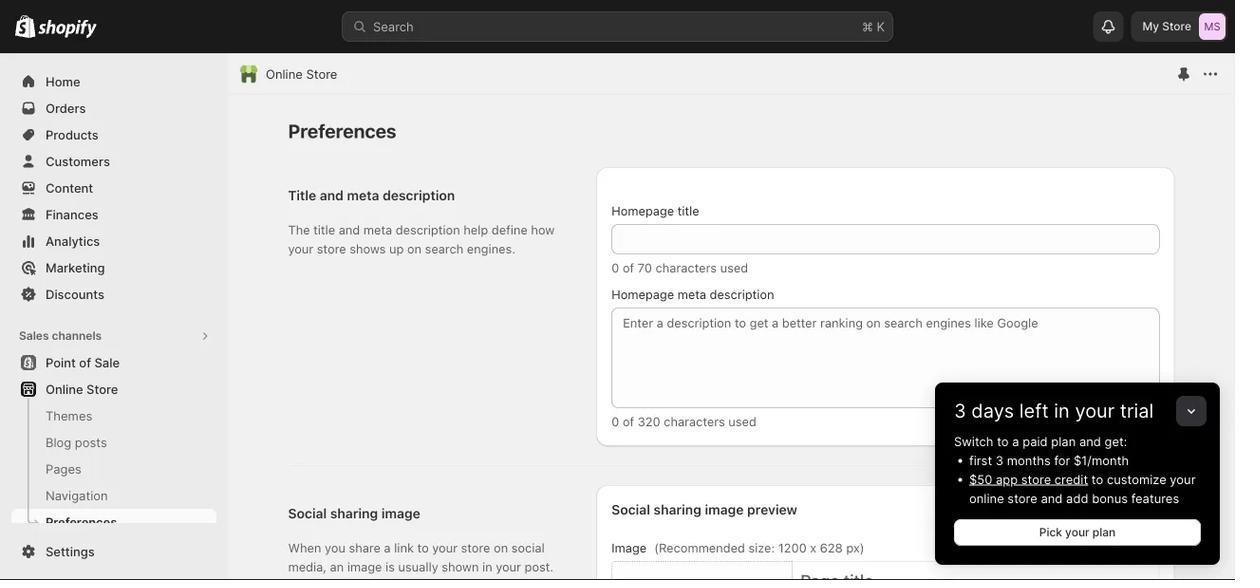 Task type: vqa. For each thing, say whether or not it's contained in the screenshot.
Apps and sales channels
no



Task type: describe. For each thing, give the bounding box(es) containing it.
shopify image
[[15, 15, 35, 38]]

for
[[1054, 453, 1070, 468]]

2 vertical spatial your
[[1065, 526, 1090, 539]]

customers
[[46, 154, 110, 169]]

online
[[969, 491, 1004, 506]]

blog posts link
[[11, 429, 216, 456]]

3 inside "element"
[[996, 453, 1004, 468]]

3 days left in your trial button
[[935, 383, 1220, 423]]

sales channels button
[[11, 323, 216, 349]]

blog posts
[[46, 435, 107, 450]]

home
[[46, 74, 80, 89]]

orders link
[[11, 95, 216, 122]]

my store
[[1143, 19, 1192, 33]]

navigation link
[[11, 482, 216, 509]]

blog
[[46, 435, 71, 450]]

posts
[[75, 435, 107, 450]]

switch to a paid plan and get:
[[954, 434, 1127, 449]]

analytics
[[46, 234, 100, 248]]

1 vertical spatial online store link
[[11, 376, 216, 403]]

apps
[[19, 564, 48, 578]]

point
[[46, 355, 76, 370]]

0 vertical spatial store
[[1021, 472, 1051, 487]]

0 horizontal spatial to
[[997, 434, 1009, 449]]

first
[[969, 453, 992, 468]]

themes link
[[11, 403, 216, 429]]

point of sale button
[[0, 349, 228, 376]]

add
[[1066, 491, 1089, 506]]

left
[[1020, 399, 1049, 423]]

pages link
[[11, 456, 216, 482]]

1 horizontal spatial online store
[[266, 66, 337, 81]]

point of sale link
[[11, 349, 216, 376]]

marketing link
[[11, 254, 216, 281]]

search
[[373, 19, 414, 34]]

⌘
[[862, 19, 873, 34]]

sales channels
[[19, 329, 102, 343]]

0 horizontal spatial online
[[46, 382, 83, 396]]

3 days left in your trial
[[954, 399, 1154, 423]]

preferences link
[[11, 509, 216, 536]]

my store image
[[1199, 13, 1226, 40]]

your inside dropdown button
[[1075, 399, 1115, 423]]

discounts link
[[11, 281, 216, 308]]

pick your plan
[[1039, 526, 1116, 539]]

marketing
[[46, 260, 105, 275]]

pages
[[46, 461, 82, 476]]

$50
[[969, 472, 993, 487]]

products
[[46, 127, 99, 142]]

finances
[[46, 207, 99, 222]]



Task type: locate. For each thing, give the bounding box(es) containing it.
0 vertical spatial plan
[[1051, 434, 1076, 449]]

point of sale
[[46, 355, 120, 370]]

days
[[972, 399, 1014, 423]]

and for store
[[1041, 491, 1063, 506]]

0 horizontal spatial store
[[86, 382, 118, 396]]

1 vertical spatial store
[[306, 66, 337, 81]]

paid
[[1023, 434, 1048, 449]]

3 days left in your trial element
[[935, 432, 1220, 565]]

discounts
[[46, 287, 104, 301]]

analytics link
[[11, 228, 216, 254]]

bonus
[[1092, 491, 1128, 506]]

switch
[[954, 434, 994, 449]]

navigation
[[46, 488, 108, 503]]

online store link right online store image
[[266, 65, 337, 84]]

of
[[79, 355, 91, 370]]

0 horizontal spatial and
[[1041, 491, 1063, 506]]

0 vertical spatial online store
[[266, 66, 337, 81]]

0 vertical spatial online
[[266, 66, 303, 81]]

finances link
[[11, 201, 216, 228]]

store
[[1021, 472, 1051, 487], [1008, 491, 1038, 506]]

to down $1/month on the right bottom
[[1092, 472, 1104, 487]]

0 vertical spatial online store link
[[266, 65, 337, 84]]

3 right first on the right bottom of the page
[[996, 453, 1004, 468]]

store down sale
[[86, 382, 118, 396]]

content
[[46, 180, 93, 195]]

online store down point of sale
[[46, 382, 118, 396]]

online
[[266, 66, 303, 81], [46, 382, 83, 396]]

1 vertical spatial your
[[1170, 472, 1196, 487]]

⌘ k
[[862, 19, 885, 34]]

a
[[1012, 434, 1019, 449]]

3 left days
[[954, 399, 966, 423]]

$50 app store credit link
[[969, 472, 1088, 487]]

1 vertical spatial online store
[[46, 382, 118, 396]]

online store image
[[239, 65, 258, 84]]

online store right online store image
[[266, 66, 337, 81]]

1 vertical spatial and
[[1041, 491, 1063, 506]]

3
[[954, 399, 966, 423], [996, 453, 1004, 468]]

channels
[[52, 329, 102, 343]]

preferences
[[46, 515, 117, 529]]

0 vertical spatial store
[[1162, 19, 1192, 33]]

first 3 months for $1/month
[[969, 453, 1129, 468]]

1 vertical spatial 3
[[996, 453, 1004, 468]]

store inside to customize your online store and add bonus features
[[1008, 491, 1038, 506]]

your right in in the right of the page
[[1075, 399, 1115, 423]]

0 horizontal spatial online store link
[[11, 376, 216, 403]]

1 horizontal spatial online store link
[[266, 65, 337, 84]]

and left the "add" at bottom
[[1041, 491, 1063, 506]]

0 horizontal spatial plan
[[1051, 434, 1076, 449]]

content link
[[11, 175, 216, 201]]

trial
[[1120, 399, 1154, 423]]

3 inside dropdown button
[[954, 399, 966, 423]]

get:
[[1105, 434, 1127, 449]]

1 horizontal spatial 3
[[996, 453, 1004, 468]]

themes
[[46, 408, 92, 423]]

settings link
[[11, 538, 216, 565]]

customize
[[1107, 472, 1167, 487]]

0 vertical spatial and
[[1079, 434, 1101, 449]]

2 vertical spatial store
[[86, 382, 118, 396]]

to
[[997, 434, 1009, 449], [1092, 472, 1104, 487]]

to inside to customize your online store and add bonus features
[[1092, 472, 1104, 487]]

online store link
[[266, 65, 337, 84], [11, 376, 216, 403]]

months
[[1007, 453, 1051, 468]]

plan
[[1051, 434, 1076, 449], [1093, 526, 1116, 539]]

k
[[877, 19, 885, 34]]

1 vertical spatial online
[[46, 382, 83, 396]]

features
[[1131, 491, 1179, 506]]

your
[[1075, 399, 1115, 423], [1170, 472, 1196, 487], [1065, 526, 1090, 539]]

store down $50 app store credit
[[1008, 491, 1038, 506]]

store
[[1162, 19, 1192, 33], [306, 66, 337, 81], [86, 382, 118, 396]]

my
[[1143, 19, 1159, 33]]

shopify image
[[38, 19, 97, 38]]

store right online store image
[[306, 66, 337, 81]]

your inside to customize your online store and add bonus features
[[1170, 472, 1196, 487]]

online right online store image
[[266, 66, 303, 81]]

online store link down sale
[[11, 376, 216, 403]]

pick your plan link
[[954, 519, 1201, 546]]

2 horizontal spatial store
[[1162, 19, 1192, 33]]

sales
[[19, 329, 49, 343]]

online down point
[[46, 382, 83, 396]]

products link
[[11, 122, 216, 148]]

$50 app store credit
[[969, 472, 1088, 487]]

customers link
[[11, 148, 216, 175]]

0 vertical spatial your
[[1075, 399, 1115, 423]]

and
[[1079, 434, 1101, 449], [1041, 491, 1063, 506]]

1 horizontal spatial and
[[1079, 434, 1101, 449]]

0 horizontal spatial 3
[[954, 399, 966, 423]]

online store
[[266, 66, 337, 81], [46, 382, 118, 396]]

1 horizontal spatial online
[[266, 66, 303, 81]]

to left "a"
[[997, 434, 1009, 449]]

store right the my
[[1162, 19, 1192, 33]]

plan down bonus
[[1093, 526, 1116, 539]]

to customize your online store and add bonus features
[[969, 472, 1196, 506]]

settings
[[46, 544, 95, 559]]

pick
[[1039, 526, 1062, 539]]

credit
[[1055, 472, 1088, 487]]

and for plan
[[1079, 434, 1101, 449]]

1 horizontal spatial plan
[[1093, 526, 1116, 539]]

app
[[996, 472, 1018, 487]]

plan up the for
[[1051, 434, 1076, 449]]

apps button
[[11, 558, 216, 580]]

1 horizontal spatial store
[[306, 66, 337, 81]]

1 vertical spatial plan
[[1093, 526, 1116, 539]]

0 vertical spatial 3
[[954, 399, 966, 423]]

$1/month
[[1074, 453, 1129, 468]]

your up "features"
[[1170, 472, 1196, 487]]

your right "pick"
[[1065, 526, 1090, 539]]

sale
[[94, 355, 120, 370]]

and up $1/month on the right bottom
[[1079, 434, 1101, 449]]

store down "months"
[[1021, 472, 1051, 487]]

orders
[[46, 101, 86, 115]]

0 vertical spatial to
[[997, 434, 1009, 449]]

in
[[1054, 399, 1070, 423]]

0 horizontal spatial online store
[[46, 382, 118, 396]]

1 horizontal spatial to
[[1092, 472, 1104, 487]]

1 vertical spatial store
[[1008, 491, 1038, 506]]

1 vertical spatial to
[[1092, 472, 1104, 487]]

home link
[[11, 68, 216, 95]]

and inside to customize your online store and add bonus features
[[1041, 491, 1063, 506]]



